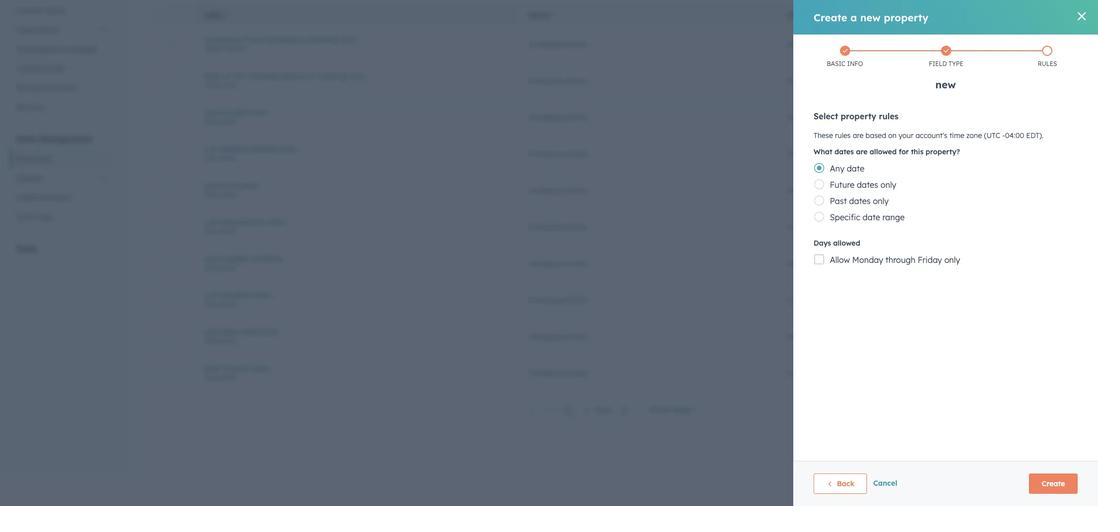 Task type: vqa. For each thing, say whether or not it's contained in the screenshot.
the leftmost menu
no



Task type: describe. For each thing, give the bounding box(es) containing it.
integrations
[[16, 25, 58, 35]]

of for campaign
[[243, 35, 250, 44]]

last for last activity date
[[204, 108, 219, 117]]

data management element
[[10, 134, 114, 227]]

hubspot for campaign of last booking in meetings tool
[[787, 39, 816, 49]]

booked
[[279, 71, 305, 81]]

last booked meeting date date picker
[[204, 145, 298, 162]]

line
[[224, 44, 234, 52]]

next for next
[[595, 406, 612, 415]]

ascending sort. press to sort descending. image
[[225, 11, 229, 18]]

created
[[787, 12, 815, 19]]

activity for last engagement date
[[563, 222, 588, 231]]

company activity for last modified date
[[528, 295, 588, 305]]

company for last engagement date
[[528, 222, 561, 231]]

single-
[[204, 44, 224, 52]]

booked
[[221, 145, 248, 154]]

privacy & consent link
[[10, 78, 114, 98]]

import & export
[[16, 193, 71, 202]]

call
[[250, 254, 264, 263]]

tracking code
[[16, 64, 64, 73]]

hubspot for next activity date
[[787, 369, 816, 378]]

used in button
[[1013, 3, 1074, 26]]

audit logs link
[[10, 207, 114, 227]]

objects
[[16, 174, 42, 183]]

used in
[[1028, 12, 1054, 19]]

tool inside date of last meeting booked in meetings tool date picker
[[351, 71, 365, 81]]

activity for date of last meeting booked in meetings tool
[[563, 76, 588, 85]]

group
[[528, 12, 551, 19]]

per
[[659, 405, 671, 415]]

next button
[[592, 404, 634, 417]]

downloads
[[60, 45, 97, 54]]

in
[[1046, 12, 1054, 19]]

last engagement date date picker
[[204, 218, 286, 235]]

company activity for campaign of last booking in meetings tool
[[528, 39, 588, 49]]

picker inside date of last meeting booked in meetings tool date picker
[[220, 81, 237, 89]]

1 button
[[564, 404, 574, 417]]

activity for last
[[221, 108, 248, 117]]

company activity for last engagement date
[[528, 222, 588, 231]]

company activity for last booked meeting date
[[528, 149, 588, 158]]

press to sort. element for created by
[[828, 11, 832, 20]]

import & export link
[[10, 188, 114, 207]]

group button
[[516, 3, 775, 26]]

company for last contacted
[[528, 186, 561, 195]]

audit logs
[[16, 212, 52, 221]]

next activity date button
[[204, 364, 504, 373]]

of for date
[[223, 71, 230, 81]]

hubspot for date of last meeting booked in meetings tool
[[787, 76, 816, 85]]

tool inside 'campaign of last booking in meetings tool single-line text'
[[342, 35, 356, 44]]

name button
[[192, 3, 516, 26]]

last for last modified date
[[204, 291, 219, 300]]

tracking code link
[[10, 59, 114, 78]]

modified
[[221, 291, 252, 300]]

1
[[567, 406, 571, 415]]

hubspot for last open task date
[[787, 332, 816, 341]]

teams
[[44, 6, 66, 15]]

data
[[16, 134, 36, 144]]

integrations button
[[10, 20, 114, 40]]

tab panel containing campaign of last booking in meetings tool
[[148, 0, 1082, 428]]

properties
[[16, 154, 51, 164]]

company for last booked meeting date
[[528, 149, 561, 158]]

last for last engagement date
[[204, 218, 219, 227]]

security
[[16, 103, 43, 112]]

date of last meeting booked in meetings tool date picker
[[204, 71, 365, 89]]

company for next activity date
[[528, 369, 561, 378]]

by
[[817, 12, 825, 19]]

in inside date of last meeting booked in meetings tool date picker
[[308, 71, 314, 81]]

picker inside last open task date date picker
[[220, 337, 237, 345]]

& for export
[[42, 193, 47, 202]]

last open task date button
[[204, 327, 504, 337]]

company for last open task date
[[528, 332, 561, 341]]

pagination navigation
[[525, 404, 634, 417]]

activity for last modified date
[[563, 295, 588, 305]]

engagement
[[221, 218, 267, 227]]

company for last logged call date
[[528, 259, 561, 268]]

in inside 'campaign of last booking in meetings tool single-line text'
[[299, 35, 305, 44]]

hubspot for last modified date
[[787, 295, 816, 305]]

users
[[16, 6, 35, 15]]

company activity for last logged call date
[[528, 259, 588, 268]]

users & teams
[[16, 6, 66, 15]]

& for consent
[[43, 83, 48, 92]]

last contacted date picker
[[204, 181, 258, 198]]

tools
[[16, 244, 37, 254]]

press to sort. image for created by
[[828, 11, 832, 18]]

properties link
[[10, 149, 114, 169]]

hubspot for last booked meeting date
[[787, 149, 816, 158]]

data management
[[16, 134, 92, 144]]

meetings inside date of last meeting booked in meetings tool date picker
[[316, 71, 349, 81]]

activity for campaign of last booking in meetings tool
[[563, 39, 588, 49]]

press to sort. image for group
[[554, 11, 557, 18]]

last contacted button
[[204, 181, 504, 190]]

created by button
[[775, 3, 1013, 26]]



Task type: locate. For each thing, give the bounding box(es) containing it.
tab panel
[[148, 0, 1082, 428]]

2 button
[[581, 404, 592, 417]]

1 press to sort. element from the left
[[554, 11, 557, 20]]

last activity date button
[[204, 108, 504, 117]]

name
[[204, 12, 222, 19]]

last inside last engagement date date picker
[[204, 218, 219, 227]]

1 horizontal spatial of
[[243, 35, 250, 44]]

marketplace downloads
[[16, 45, 97, 54]]

management
[[39, 134, 92, 144]]

last
[[252, 35, 265, 44], [232, 71, 245, 81]]

0
[[1057, 39, 1061, 49]]

activity
[[221, 108, 248, 117], [223, 364, 250, 373]]

9 company activity from the top
[[528, 332, 588, 341]]

picker inside the last booked meeting date date picker
[[220, 154, 237, 162]]

export
[[49, 193, 71, 202]]

picker down 'engagement'
[[220, 227, 237, 235]]

task
[[242, 327, 259, 337]]

date of last meeting booked in meetings tool button
[[204, 71, 504, 81]]

1 company from the top
[[528, 39, 561, 49]]

4 activity from the top
[[563, 149, 588, 158]]

activity for next activity date
[[563, 369, 588, 378]]

9 activity from the top
[[563, 332, 588, 341]]

of inside 'campaign of last booking in meetings tool single-line text'
[[243, 35, 250, 44]]

privacy & consent
[[16, 83, 77, 92]]

last modified date button
[[204, 291, 504, 300]]

campaign of last booking in meetings tool single-line text
[[204, 35, 356, 52]]

last for last logged call date
[[204, 254, 219, 263]]

3 picker from the top
[[220, 154, 237, 162]]

of inside date of last meeting booked in meetings tool date picker
[[223, 71, 230, 81]]

9 hubspot from the top
[[787, 332, 816, 341]]

company
[[528, 39, 561, 49], [528, 76, 561, 85], [528, 113, 561, 122], [528, 149, 561, 158], [528, 186, 561, 195], [528, 222, 561, 231], [528, 259, 561, 268], [528, 295, 561, 305], [528, 332, 561, 341], [528, 369, 561, 378]]

activity down last open task date date picker
[[223, 364, 250, 373]]

ascending sort. press to sort descending. element
[[225, 11, 229, 20]]

meetings right booked
[[316, 71, 349, 81]]

of up 'text'
[[243, 35, 250, 44]]

open
[[221, 327, 240, 337]]

1 vertical spatial in
[[308, 71, 314, 81]]

press to sort. element right the by at top
[[828, 11, 832, 20]]

tool down name button at the top left of page
[[342, 35, 356, 44]]

picker
[[220, 81, 237, 89], [220, 118, 237, 125], [220, 154, 237, 162], [220, 191, 237, 198], [220, 227, 237, 235], [220, 264, 237, 272], [220, 300, 237, 308], [220, 337, 237, 345], [220, 374, 237, 381]]

next inside button
[[595, 406, 612, 415]]

security link
[[10, 98, 114, 117]]

3 last from the top
[[204, 181, 219, 190]]

7 company from the top
[[528, 259, 561, 268]]

last inside last activity date date picker
[[204, 108, 219, 117]]

picker inside last activity date date picker
[[220, 118, 237, 125]]

6 activity from the top
[[563, 222, 588, 231]]

last for booking
[[252, 35, 265, 44]]

9 picker from the top
[[220, 374, 237, 381]]

2 horizontal spatial press to sort. element
[[1057, 11, 1061, 20]]

5 company activity from the top
[[528, 186, 588, 195]]

1 picker from the top
[[220, 81, 237, 89]]

10
[[649, 405, 657, 415]]

hubspot for last activity date
[[787, 113, 816, 122]]

2 last from the top
[[204, 145, 219, 154]]

2 hubspot from the top
[[787, 76, 816, 85]]

2
[[584, 406, 588, 415]]

1 horizontal spatial press to sort. image
[[828, 11, 832, 18]]

hubspot for last logged call date
[[787, 259, 816, 268]]

objects button
[[10, 169, 114, 188]]

8 picker from the top
[[220, 337, 237, 345]]

5 company from the top
[[528, 186, 561, 195]]

picker inside last engagement date date picker
[[220, 227, 237, 235]]

tool down the campaign of last booking in meetings tool button on the left of the page
[[351, 71, 365, 81]]

& left export
[[42, 193, 47, 202]]

6 last from the top
[[204, 291, 219, 300]]

7 activity from the top
[[563, 259, 588, 268]]

activity for last logged call date
[[563, 259, 588, 268]]

6 company from the top
[[528, 222, 561, 231]]

press to sort. element inside group button
[[554, 11, 557, 20]]

8 hubspot from the top
[[787, 295, 816, 305]]

tracking
[[16, 64, 45, 73]]

booking
[[267, 35, 297, 44]]

6 picker from the top
[[220, 264, 237, 272]]

company activity for next activity date
[[528, 369, 588, 378]]

0 vertical spatial &
[[37, 6, 42, 15]]

1 vertical spatial last
[[232, 71, 245, 81]]

9 company from the top
[[528, 332, 561, 341]]

last
[[204, 108, 219, 117], [204, 145, 219, 154], [204, 181, 219, 190], [204, 218, 219, 227], [204, 254, 219, 263], [204, 291, 219, 300], [204, 327, 219, 337]]

next activity date date picker
[[204, 364, 269, 381]]

press to sort. element inside created by button
[[828, 11, 832, 20]]

next for next activity date date picker
[[204, 364, 221, 373]]

8 company from the top
[[528, 295, 561, 305]]

7 picker from the top
[[220, 300, 237, 308]]

consent
[[50, 83, 77, 92]]

in right booking
[[299, 35, 305, 44]]

picker up last activity date date picker
[[220, 81, 237, 89]]

2 picker from the top
[[220, 118, 237, 125]]

press to sort. element
[[554, 11, 557, 20], [828, 11, 832, 20], [1057, 11, 1061, 20]]

1 last from the top
[[204, 108, 219, 117]]

in right booked
[[308, 71, 314, 81]]

meetings down name button at the top left of page
[[308, 35, 340, 44]]

1 company activity from the top
[[528, 39, 588, 49]]

3 company activity from the top
[[528, 113, 588, 122]]

3 company from the top
[[528, 113, 561, 122]]

4 company from the top
[[528, 149, 561, 158]]

&
[[37, 6, 42, 15], [43, 83, 48, 92], [42, 193, 47, 202]]

0 vertical spatial last
[[252, 35, 265, 44]]

company activity for date of last meeting booked in meetings tool
[[528, 76, 588, 85]]

activity for last open task date
[[563, 332, 588, 341]]

press to sort. element inside used in button
[[1057, 11, 1061, 20]]

next down last open task date date picker
[[204, 364, 221, 373]]

campaign
[[204, 35, 241, 44]]

5 hubspot from the top
[[787, 186, 816, 195]]

1 vertical spatial of
[[223, 71, 230, 81]]

picker inside last contacted date picker
[[220, 191, 237, 198]]

company activity for last contacted
[[528, 186, 588, 195]]

0 horizontal spatial press to sort. image
[[554, 11, 557, 18]]

import
[[16, 193, 40, 202]]

last inside the last booked meeting date date picker
[[204, 145, 219, 154]]

7 last from the top
[[204, 327, 219, 337]]

hubspot for last contacted
[[787, 186, 816, 195]]

activity for last contacted
[[563, 186, 588, 195]]

2 press to sort. image from the left
[[828, 11, 832, 18]]

1 horizontal spatial next
[[595, 406, 612, 415]]

used
[[1028, 12, 1045, 19]]

1 vertical spatial tool
[[351, 71, 365, 81]]

0 horizontal spatial next
[[204, 364, 221, 373]]

last inside the last logged call date date picker
[[204, 254, 219, 263]]

tool
[[342, 35, 356, 44], [351, 71, 365, 81]]

2 vertical spatial &
[[42, 193, 47, 202]]

2 activity from the top
[[563, 76, 588, 85]]

press to sort. image right the by at top
[[828, 11, 832, 18]]

0 horizontal spatial of
[[223, 71, 230, 81]]

0 vertical spatial next
[[204, 364, 221, 373]]

marketplace downloads link
[[10, 40, 114, 59]]

1 vertical spatial &
[[43, 83, 48, 92]]

date inside last contacted date picker
[[204, 191, 218, 198]]

10 hubspot from the top
[[787, 369, 816, 378]]

press to sort. image right group
[[554, 11, 557, 18]]

7 company activity from the top
[[528, 259, 588, 268]]

press to sort. element for used in
[[1057, 11, 1061, 20]]

picker down 'booked' at the top left of the page
[[220, 154, 237, 162]]

4 company activity from the top
[[528, 149, 588, 158]]

2 company from the top
[[528, 76, 561, 85]]

code
[[47, 64, 64, 73]]

& right privacy
[[43, 83, 48, 92]]

4 last from the top
[[204, 218, 219, 227]]

privacy
[[16, 83, 41, 92]]

company for last modified date
[[528, 295, 561, 305]]

users & teams link
[[10, 1, 114, 20]]

2 company activity from the top
[[528, 76, 588, 85]]

7 hubspot from the top
[[787, 259, 816, 268]]

of
[[243, 35, 250, 44], [223, 71, 230, 81]]

4 hubspot from the top
[[787, 149, 816, 158]]

activity inside next activity date date picker
[[223, 364, 250, 373]]

& inside users & teams link
[[37, 6, 42, 15]]

6 company activity from the top
[[528, 222, 588, 231]]

10 activity from the top
[[563, 369, 588, 378]]

text
[[235, 44, 246, 52]]

last left booking
[[252, 35, 265, 44]]

press to sort. image
[[1057, 11, 1061, 18]]

10 company activity from the top
[[528, 369, 588, 378]]

picker down contacted
[[220, 191, 237, 198]]

last for last booked meeting date
[[204, 145, 219, 154]]

last engagement date button
[[204, 218, 504, 227]]

next
[[204, 364, 221, 373], [595, 406, 612, 415]]

company activity
[[528, 39, 588, 49], [528, 76, 588, 85], [528, 113, 588, 122], [528, 149, 588, 158], [528, 186, 588, 195], [528, 222, 588, 231], [528, 259, 588, 268], [528, 295, 588, 305], [528, 332, 588, 341], [528, 369, 588, 378]]

last logged call date button
[[204, 254, 504, 263]]

logs
[[36, 212, 52, 221]]

marketplace
[[16, 45, 58, 54]]

in
[[299, 35, 305, 44], [308, 71, 314, 81]]

0 vertical spatial activity
[[221, 108, 248, 117]]

audit
[[16, 212, 34, 221]]

campaign of last booking in meetings tool button
[[204, 35, 504, 44]]

meeting
[[250, 145, 279, 154]]

created by
[[787, 12, 825, 19]]

press to sort. element for group
[[554, 11, 557, 20]]

3 activity from the top
[[563, 113, 588, 122]]

1 press to sort. image from the left
[[554, 11, 557, 18]]

company activity for last activity date
[[528, 113, 588, 122]]

8 company activity from the top
[[528, 295, 588, 305]]

picker up 'booked' at the top left of the page
[[220, 118, 237, 125]]

picker down open
[[220, 337, 237, 345]]

picker down last open task date date picker
[[220, 374, 237, 381]]

activity for next
[[223, 364, 250, 373]]

prev button
[[525, 404, 564, 417]]

picker down modified
[[220, 300, 237, 308]]

press to sort. image inside created by button
[[828, 11, 832, 18]]

10 per page button
[[642, 400, 705, 420]]

press to sort. image
[[554, 11, 557, 18], [828, 11, 832, 18]]

company for date of last meeting booked in meetings tool
[[528, 76, 561, 85]]

picker inside the last logged call date date picker
[[220, 264, 237, 272]]

hubspot
[[787, 39, 816, 49], [787, 76, 816, 85], [787, 113, 816, 122], [787, 149, 816, 158], [787, 186, 816, 195], [787, 222, 816, 231], [787, 259, 816, 268], [787, 295, 816, 305], [787, 332, 816, 341], [787, 369, 816, 378]]

of down line
[[223, 71, 230, 81]]

1 hubspot from the top
[[787, 39, 816, 49]]

5 activity from the top
[[563, 186, 588, 195]]

0 horizontal spatial last
[[232, 71, 245, 81]]

last for last contacted
[[204, 181, 219, 190]]

& for teams
[[37, 6, 42, 15]]

1 activity from the top
[[563, 39, 588, 49]]

0 vertical spatial tool
[[342, 35, 356, 44]]

0 horizontal spatial press to sort. element
[[554, 11, 557, 20]]

company activity for last open task date
[[528, 332, 588, 341]]

10 per page
[[649, 405, 691, 415]]

5 last from the top
[[204, 254, 219, 263]]

activity for last booked meeting date
[[563, 149, 588, 158]]

last left meeting
[[232, 71, 245, 81]]

8 activity from the top
[[563, 295, 588, 305]]

1 vertical spatial activity
[[223, 364, 250, 373]]

activity up 'booked' at the top left of the page
[[221, 108, 248, 117]]

meetings
[[308, 35, 340, 44], [316, 71, 349, 81]]

last for last open task date
[[204, 327, 219, 337]]

5 picker from the top
[[220, 227, 237, 235]]

activity for last activity date
[[563, 113, 588, 122]]

6 hubspot from the top
[[787, 222, 816, 231]]

meeting
[[248, 71, 277, 81]]

date
[[204, 71, 221, 81], [204, 81, 218, 89], [251, 108, 268, 117], [204, 118, 218, 125], [281, 145, 298, 154], [204, 154, 218, 162], [204, 191, 218, 198], [269, 218, 286, 227], [204, 227, 218, 235], [266, 254, 283, 263], [204, 264, 218, 272], [255, 291, 272, 300], [204, 300, 218, 308], [261, 327, 278, 337], [204, 337, 218, 345], [252, 364, 269, 373], [204, 374, 218, 381]]

last for meeting
[[232, 71, 245, 81]]

last inside date of last meeting booked in meetings tool date picker
[[232, 71, 245, 81]]

picker inside next activity date date picker
[[220, 374, 237, 381]]

1 horizontal spatial in
[[308, 71, 314, 81]]

last inside last contacted date picker
[[204, 181, 219, 190]]

0 horizontal spatial in
[[299, 35, 305, 44]]

last modified date date picker
[[204, 291, 272, 308]]

picker down logged
[[220, 264, 237, 272]]

activity inside last activity date date picker
[[221, 108, 248, 117]]

next right 2
[[595, 406, 612, 415]]

& right the users
[[37, 6, 42, 15]]

4 picker from the top
[[220, 191, 237, 198]]

press to sort. element right in
[[1057, 11, 1061, 20]]

3 hubspot from the top
[[787, 113, 816, 122]]

0 vertical spatial of
[[243, 35, 250, 44]]

1 horizontal spatial last
[[252, 35, 265, 44]]

last activity date date picker
[[204, 108, 268, 125]]

3 press to sort. element from the left
[[1057, 11, 1061, 20]]

contacted
[[221, 181, 258, 190]]

0 vertical spatial meetings
[[308, 35, 340, 44]]

last inside 'campaign of last booking in meetings tool single-line text'
[[252, 35, 265, 44]]

last open task date date picker
[[204, 327, 278, 345]]

& inside "privacy & consent" link
[[43, 83, 48, 92]]

picker inside last modified date date picker
[[220, 300, 237, 308]]

last inside last open task date date picker
[[204, 327, 219, 337]]

1 vertical spatial meetings
[[316, 71, 349, 81]]

prev
[[544, 406, 560, 415]]

company for last activity date
[[528, 113, 561, 122]]

next inside next activity date date picker
[[204, 364, 221, 373]]

1 vertical spatial next
[[595, 406, 612, 415]]

company for campaign of last booking in meetings tool
[[528, 39, 561, 49]]

page
[[673, 405, 691, 415]]

activity
[[563, 39, 588, 49], [563, 76, 588, 85], [563, 113, 588, 122], [563, 149, 588, 158], [563, 186, 588, 195], [563, 222, 588, 231], [563, 259, 588, 268], [563, 295, 588, 305], [563, 332, 588, 341], [563, 369, 588, 378]]

press to sort. image inside group button
[[554, 11, 557, 18]]

1 horizontal spatial press to sort. element
[[828, 11, 832, 20]]

0 vertical spatial in
[[299, 35, 305, 44]]

logged
[[221, 254, 248, 263]]

last booked meeting date button
[[204, 145, 504, 154]]

press to sort. element right group
[[554, 11, 557, 20]]

& inside 'import & export' link
[[42, 193, 47, 202]]

last logged call date date picker
[[204, 254, 283, 272]]

meetings inside 'campaign of last booking in meetings tool single-line text'
[[308, 35, 340, 44]]

2 press to sort. element from the left
[[828, 11, 832, 20]]

last inside last modified date date picker
[[204, 291, 219, 300]]

10 company from the top
[[528, 369, 561, 378]]

hubspot for last engagement date
[[787, 222, 816, 231]]



